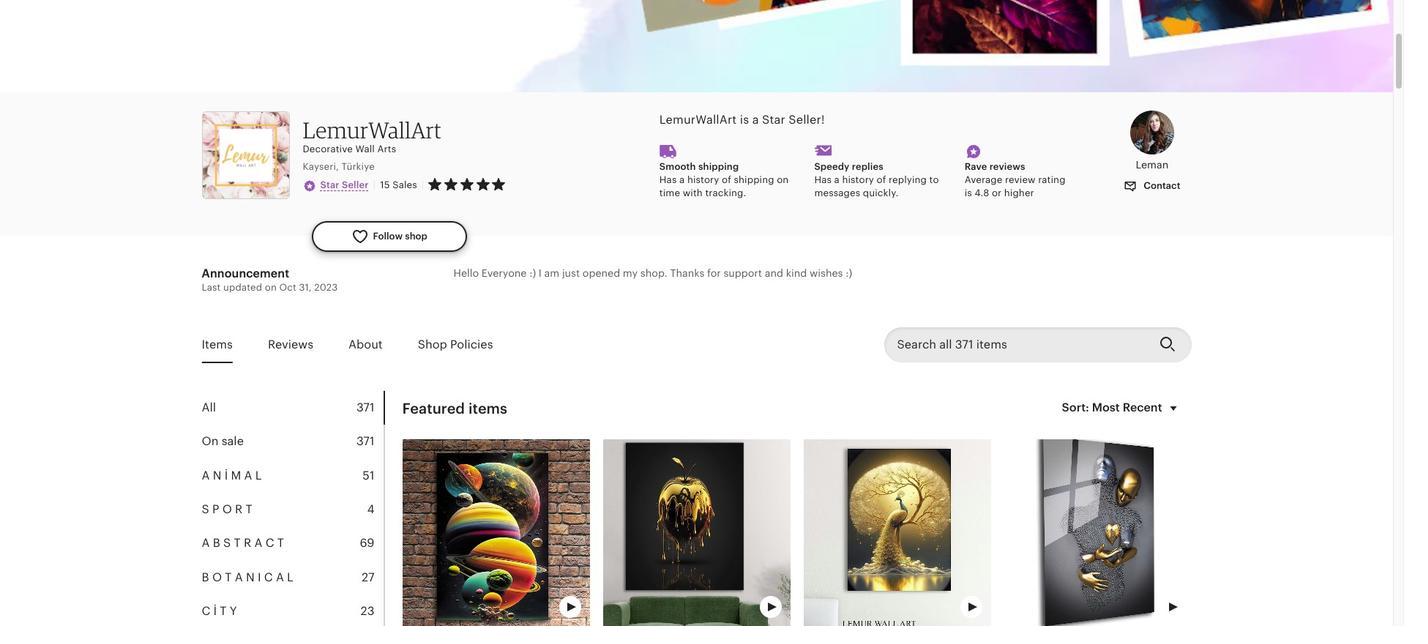 Task type: locate. For each thing, give the bounding box(es) containing it.
1 vertical spatial star
[[320, 179, 340, 190]]

a up messages
[[835, 175, 840, 186]]

371 for all
[[357, 400, 375, 414]]

0 horizontal spatial n
[[213, 468, 222, 482]]

2 tab from the top
[[202, 425, 383, 459]]

l
[[255, 468, 262, 482], [287, 570, 294, 584]]

a inside smooth shipping has a history of shipping on time with tracking.
[[680, 175, 685, 186]]

0 horizontal spatial i̇
[[214, 604, 217, 618]]

on inside smooth shipping has a history of shipping on time with tracking.
[[777, 175, 789, 186]]

2 horizontal spatial a
[[835, 175, 840, 186]]

0 horizontal spatial is
[[740, 113, 749, 127]]

has for has a history of shipping on time with tracking.
[[660, 175, 677, 186]]

history down replies
[[843, 175, 875, 186]]

1 horizontal spatial of
[[877, 175, 887, 186]]

decorative
[[303, 143, 353, 154]]

replies
[[852, 161, 884, 172]]

shop
[[405, 230, 428, 241]]

a down smooth
[[680, 175, 685, 186]]

15 sales link
[[380, 179, 417, 190]]

:) right wishes
[[846, 267, 853, 279]]

lemurwallart
[[660, 113, 737, 127], [303, 116, 442, 143]]

has up time at the left
[[660, 175, 677, 186]]

0 vertical spatial c
[[266, 536, 274, 550]]

everyone
[[482, 267, 527, 279]]

t left y at bottom left
[[220, 604, 227, 618]]

:)
[[530, 267, 536, 279], [846, 267, 853, 279]]

follow shop button
[[312, 221, 467, 252]]

15
[[380, 179, 390, 190]]

of
[[722, 175, 732, 186], [877, 175, 887, 186]]

sort: most recent
[[1062, 401, 1163, 415]]

has
[[660, 175, 677, 186], [815, 175, 832, 186]]

recent
[[1123, 401, 1163, 415]]

s left "p"
[[202, 502, 209, 516]]

t down s p o r  t
[[234, 536, 241, 550]]

updated
[[223, 282, 262, 293]]

0 vertical spatial r
[[235, 502, 243, 516]]

o
[[222, 502, 232, 516], [212, 570, 222, 584]]

has inside smooth shipping has a history of shipping on time with tracking.
[[660, 175, 677, 186]]

a for speedy replies
[[835, 175, 840, 186]]

of up the quickly.
[[877, 175, 887, 186]]

c down 'a b s t r a c t' at the bottom left of page
[[264, 570, 273, 584]]

5 tab from the top
[[202, 527, 383, 561]]

1 vertical spatial is
[[965, 188, 972, 199]]

lemurwallart up wall
[[303, 116, 442, 143]]

tab
[[202, 391, 383, 425], [202, 425, 383, 459], [202, 459, 383, 493], [202, 493, 383, 527], [202, 527, 383, 561], [202, 561, 383, 595], [202, 595, 383, 626]]

planets printed temper glass wall art, home decorations, wall glass art decor, wall art decor large, planets glass wall art, large glass art image
[[402, 439, 590, 626]]

0 vertical spatial s
[[202, 502, 209, 516]]

lemurwallart for lemurwallart is a star seller!
[[660, 113, 737, 127]]

of for replying
[[877, 175, 887, 186]]

shipping
[[699, 161, 739, 172], [734, 175, 775, 186]]

1 vertical spatial 371
[[357, 434, 375, 448]]

0 vertical spatial i̇
[[225, 468, 228, 482]]

tab up m
[[202, 425, 383, 459]]

higher
[[1005, 188, 1035, 199]]

1 horizontal spatial history
[[843, 175, 875, 186]]

371 up 51
[[357, 434, 375, 448]]

r up b o t a n i c a l
[[244, 536, 251, 550]]

1 horizontal spatial lemurwallart
[[660, 113, 737, 127]]

0 horizontal spatial i
[[258, 570, 261, 584]]

rave
[[965, 161, 988, 172]]

| left 15
[[373, 179, 376, 190]]

leman link
[[1113, 111, 1192, 173]]

am
[[545, 267, 560, 279]]

sections tab list
[[202, 391, 385, 626]]

1 horizontal spatial n
[[246, 570, 255, 584]]

c
[[266, 536, 274, 550], [264, 570, 273, 584], [202, 604, 210, 618]]

1 horizontal spatial on
[[777, 175, 789, 186]]

of inside smooth shipping has a history of shipping on time with tracking.
[[722, 175, 732, 186]]

51
[[363, 468, 375, 482]]

1 vertical spatial b
[[202, 570, 209, 584]]

sale
[[222, 434, 244, 448]]

b
[[213, 536, 220, 550], [202, 570, 209, 584]]

1 of from the left
[[722, 175, 732, 186]]

0 horizontal spatial b
[[202, 570, 209, 584]]

1 history from the left
[[688, 175, 720, 186]]

1 horizontal spatial r
[[244, 536, 251, 550]]

s down s p o r  t
[[223, 536, 231, 550]]

o up c i̇ t y
[[212, 570, 222, 584]]

has for has a history of replying to messages quickly.
[[815, 175, 832, 186]]

c for i
[[264, 570, 273, 584]]

sort:
[[1062, 401, 1090, 415]]

history inside smooth shipping has a history of shipping on time with tracking.
[[688, 175, 720, 186]]

about
[[349, 337, 383, 351]]

a inside speedy replies has a history of replying to messages quickly.
[[835, 175, 840, 186]]

0 horizontal spatial s
[[202, 502, 209, 516]]

0 horizontal spatial a
[[680, 175, 685, 186]]

of up tracking.
[[722, 175, 732, 186]]

23
[[361, 604, 375, 618]]

tab down 'a b s t r a c t' at the bottom left of page
[[202, 561, 383, 595]]

r right "p"
[[235, 502, 243, 516]]

0 horizontal spatial |
[[373, 179, 376, 190]]

1 vertical spatial on
[[265, 282, 277, 293]]

seller!
[[789, 113, 825, 127]]

reviews link
[[268, 328, 314, 362]]

4 tab from the top
[[202, 493, 383, 527]]

2 of from the left
[[877, 175, 887, 186]]

0 horizontal spatial history
[[688, 175, 720, 186]]

tab up b o t a n i c a l
[[202, 527, 383, 561]]

1 horizontal spatial has
[[815, 175, 832, 186]]

1 horizontal spatial :)
[[846, 267, 853, 279]]

of for shipping
[[722, 175, 732, 186]]

1 vertical spatial l
[[287, 570, 294, 584]]

2 history from the left
[[843, 175, 875, 186]]

i left the am
[[539, 267, 542, 279]]

1 horizontal spatial i
[[539, 267, 542, 279]]

quickly.
[[863, 188, 899, 199]]

0 horizontal spatial of
[[722, 175, 732, 186]]

tab containing a n i̇ m a l
[[202, 459, 383, 493]]

reviews
[[268, 337, 314, 351]]

:) left the am
[[530, 267, 536, 279]]

r
[[235, 502, 243, 516], [244, 536, 251, 550]]

lemurwallart up smooth
[[660, 113, 737, 127]]

on
[[777, 175, 789, 186], [265, 282, 277, 293]]

3 tab from the top
[[202, 459, 383, 493]]

is left 4.8
[[965, 188, 972, 199]]

featured
[[402, 400, 465, 417]]

contact button
[[1113, 173, 1192, 200]]

tab down b o t a n i c a l
[[202, 595, 383, 626]]

0 vertical spatial 371
[[357, 400, 375, 414]]

i̇ left m
[[225, 468, 228, 482]]

1 371 from the top
[[357, 400, 375, 414]]

items
[[469, 400, 508, 417]]

c left y at bottom left
[[202, 604, 210, 618]]

c up b o t a n i c a l
[[266, 536, 274, 550]]

tab up 'a b s t r a c t' at the bottom left of page
[[202, 493, 383, 527]]

a
[[753, 113, 759, 127], [680, 175, 685, 186], [835, 175, 840, 186]]

wall art-glass wall art-wall decor-golden apple glass wall art-extra large wall art-home decor-abstract wall art-white gold wall decor image
[[603, 439, 791, 626]]

6 tab from the top
[[202, 561, 383, 595]]

history
[[688, 175, 720, 186], [843, 175, 875, 186]]

tab containing a b s t r a c t
[[202, 527, 383, 561]]

1 vertical spatial i
[[258, 570, 261, 584]]

| 15 sales |
[[373, 179, 424, 190]]

has inside speedy replies has a history of replying to messages quickly.
[[815, 175, 832, 186]]

| right sales
[[422, 179, 424, 190]]

371 down about link
[[357, 400, 375, 414]]

0 vertical spatial o
[[222, 502, 232, 516]]

history up with
[[688, 175, 720, 186]]

i
[[539, 267, 542, 279], [258, 570, 261, 584]]

i̇
[[225, 468, 228, 482], [214, 604, 217, 618]]

371
[[357, 400, 375, 414], [357, 434, 375, 448]]

0 horizontal spatial :)
[[530, 267, 536, 279]]

on down seller! in the right top of the page
[[777, 175, 789, 186]]

time
[[660, 188, 681, 199]]

b up c i̇ t y
[[202, 570, 209, 584]]

follow shop
[[373, 230, 428, 241]]

1 vertical spatial shipping
[[734, 175, 775, 186]]

n left m
[[213, 468, 222, 482]]

shop policies link
[[418, 328, 493, 362]]

tab down the reviews link
[[202, 391, 383, 425]]

smooth
[[660, 161, 696, 172]]

tab containing s p o r  t
[[202, 493, 383, 527]]

star left seller! in the right top of the page
[[762, 113, 786, 127]]

is inside 'rave reviews average review rating is 4.8 or higher'
[[965, 188, 972, 199]]

star down kayseri, türkiye
[[320, 179, 340, 190]]

t
[[246, 502, 252, 516], [234, 536, 241, 550], [277, 536, 284, 550], [225, 570, 232, 584], [220, 604, 227, 618]]

0 horizontal spatial has
[[660, 175, 677, 186]]

average
[[965, 175, 1003, 186]]

1 has from the left
[[660, 175, 677, 186]]

1 vertical spatial s
[[223, 536, 231, 550]]

i down 'a b s t r a c t' at the bottom left of page
[[258, 570, 261, 584]]

1 horizontal spatial b
[[213, 536, 220, 550]]

on left oct
[[265, 282, 277, 293]]

p
[[212, 502, 219, 516]]

7 tab from the top
[[202, 595, 383, 626]]

b o t a n i c a l
[[202, 570, 294, 584]]

1 tab from the top
[[202, 391, 383, 425]]

0 vertical spatial l
[[255, 468, 262, 482]]

t up b o t a n i c a l
[[277, 536, 284, 550]]

i̇ left y at bottom left
[[214, 604, 217, 618]]

a
[[202, 468, 210, 482], [244, 468, 252, 482], [202, 536, 210, 550], [254, 536, 263, 550], [235, 570, 243, 584], [276, 570, 284, 584]]

tab containing on sale
[[202, 425, 383, 459]]

o right "p"
[[222, 502, 232, 516]]

2 371 from the top
[[357, 434, 375, 448]]

1 vertical spatial r
[[244, 536, 251, 550]]

support
[[724, 267, 762, 279]]

1 horizontal spatial |
[[422, 179, 424, 190]]

4
[[367, 502, 375, 516]]

tab down sale
[[202, 459, 383, 493]]

has down speedy
[[815, 175, 832, 186]]

|
[[373, 179, 376, 190], [422, 179, 424, 190]]

1 horizontal spatial is
[[965, 188, 972, 199]]

2 | from the left
[[422, 179, 424, 190]]

2 has from the left
[[815, 175, 832, 186]]

is left seller! in the right top of the page
[[740, 113, 749, 127]]

0 vertical spatial i
[[539, 267, 542, 279]]

a for smooth shipping
[[680, 175, 685, 186]]

opened
[[583, 267, 620, 279]]

1 horizontal spatial l
[[287, 570, 294, 584]]

a left seller! in the right top of the page
[[753, 113, 759, 127]]

1 horizontal spatial star
[[762, 113, 786, 127]]

n down 'a b s t r a c t' at the bottom left of page
[[246, 570, 255, 584]]

0 horizontal spatial l
[[255, 468, 262, 482]]

most
[[1093, 401, 1120, 415]]

history inside speedy replies has a history of replying to messages quickly.
[[843, 175, 875, 186]]

371 for on sale
[[357, 434, 375, 448]]

0 horizontal spatial lemurwallart
[[303, 116, 442, 143]]

on sale
[[202, 434, 244, 448]]

tempered glass wall art-valentines gift wall art-wall decor--glass printing-peacock wall art-peacock feather wall art-feathers image
[[804, 439, 991, 626]]

0 vertical spatial on
[[777, 175, 789, 186]]

0 horizontal spatial on
[[265, 282, 277, 293]]

i inside tab list
[[258, 570, 261, 584]]

shop policies
[[418, 337, 493, 351]]

kind
[[786, 267, 807, 279]]

follow
[[373, 230, 403, 241]]

0 horizontal spatial star
[[320, 179, 340, 190]]

Search all 371 items text field
[[884, 327, 1148, 362]]

c i̇ t y
[[202, 604, 237, 618]]

1 vertical spatial c
[[264, 570, 273, 584]]

b down "p"
[[213, 536, 220, 550]]

reviews
[[990, 161, 1026, 172]]

of inside speedy replies has a history of replying to messages quickly.
[[877, 175, 887, 186]]



Task type: vqa. For each thing, say whether or not it's contained in the screenshot.
the leftmost R
yes



Task type: describe. For each thing, give the bounding box(es) containing it.
2 :) from the left
[[846, 267, 853, 279]]

about link
[[349, 328, 383, 362]]

0 vertical spatial n
[[213, 468, 222, 482]]

wall
[[356, 143, 375, 154]]

lemurwallart for lemurwallart decorative wall arts
[[303, 116, 442, 143]]

arts
[[378, 143, 396, 154]]

a n i̇ m a l
[[202, 468, 262, 482]]

1 horizontal spatial a
[[753, 113, 759, 127]]

0 horizontal spatial r
[[235, 502, 243, 516]]

star seller
[[320, 179, 369, 190]]

star seller button
[[303, 178, 369, 193]]

featured items
[[402, 400, 508, 417]]

türkiye
[[342, 161, 375, 172]]

1 vertical spatial o
[[212, 570, 222, 584]]

star inside button
[[320, 179, 340, 190]]

1 vertical spatial i̇
[[214, 604, 217, 618]]

speedy replies has a history of replying to messages quickly.
[[815, 161, 939, 199]]

announcement
[[202, 266, 289, 280]]

1 :) from the left
[[530, 267, 536, 279]]

4.8
[[975, 188, 990, 199]]

smooth shipping has a history of shipping on time with tracking.
[[660, 161, 789, 199]]

leman
[[1136, 159, 1169, 171]]

69
[[360, 536, 375, 550]]

0 vertical spatial shipping
[[699, 161, 739, 172]]

tab containing all
[[202, 391, 383, 425]]

or
[[992, 188, 1002, 199]]

lemurwallart is a star seller!
[[660, 113, 825, 127]]

t right "p"
[[246, 502, 252, 516]]

announcement last updated on oct 31, 2023
[[202, 266, 338, 293]]

on inside announcement last updated on oct 31, 2023
[[265, 282, 277, 293]]

| inside | 15 sales |
[[422, 179, 424, 190]]

27
[[362, 570, 375, 584]]

2 vertical spatial c
[[202, 604, 210, 618]]

tab containing c i̇ t y
[[202, 595, 383, 626]]

lemurwallart decorative wall arts
[[303, 116, 442, 154]]

1 horizontal spatial i̇
[[225, 468, 228, 482]]

messages
[[815, 188, 861, 199]]

just
[[562, 267, 580, 279]]

policies
[[450, 337, 493, 351]]

rave reviews average review rating is 4.8 or higher
[[965, 161, 1066, 199]]

tracking.
[[706, 188, 747, 199]]

0 vertical spatial is
[[740, 113, 749, 127]]

shop.
[[641, 267, 668, 279]]

to
[[930, 175, 939, 186]]

sort: most recent button
[[1054, 391, 1192, 426]]

last
[[202, 282, 221, 293]]

0 vertical spatial b
[[213, 536, 220, 550]]

c for a
[[266, 536, 274, 550]]

a b s t r a c t
[[202, 536, 284, 550]]

sales
[[393, 179, 417, 190]]

all
[[202, 400, 216, 414]]

31,
[[299, 282, 312, 293]]

1 vertical spatial n
[[246, 570, 255, 584]]

1 horizontal spatial s
[[223, 536, 231, 550]]

and
[[765, 267, 784, 279]]

tempered glass wall art-wall decor-home decor-glass printing-large wall art-wall hangings-thinking man wall art-sculpture wall art gift image
[[1005, 439, 1192, 626]]

my
[[623, 267, 638, 279]]

wishes
[[810, 267, 843, 279]]

1 | from the left
[[373, 179, 376, 190]]

history for quickly.
[[843, 175, 875, 186]]

contact
[[1142, 180, 1181, 191]]

review
[[1006, 175, 1036, 186]]

items
[[202, 337, 233, 351]]

kayseri, türkiye
[[303, 161, 375, 172]]

s p o r  t
[[202, 502, 252, 516]]

kayseri,
[[303, 161, 339, 172]]

with
[[683, 188, 703, 199]]

history for with
[[688, 175, 720, 186]]

star_seller image
[[303, 179, 316, 193]]

speedy
[[815, 161, 850, 172]]

hello everyone :) i am just opened my shop. thanks for support and kind wishes :)
[[454, 267, 853, 279]]

oct
[[279, 282, 297, 293]]

leman image
[[1131, 111, 1175, 154]]

2023
[[314, 282, 338, 293]]

tab containing b o t a n i c a l
[[202, 561, 383, 595]]

hello
[[454, 267, 479, 279]]

rating
[[1039, 175, 1066, 186]]

seller
[[342, 179, 369, 190]]

items link
[[202, 328, 233, 362]]

on
[[202, 434, 219, 448]]

0 vertical spatial star
[[762, 113, 786, 127]]

for
[[708, 267, 721, 279]]

t up y at bottom left
[[225, 570, 232, 584]]

thanks
[[670, 267, 705, 279]]

y
[[230, 604, 237, 618]]

m
[[231, 468, 241, 482]]

replying
[[889, 175, 927, 186]]

shop
[[418, 337, 447, 351]]



